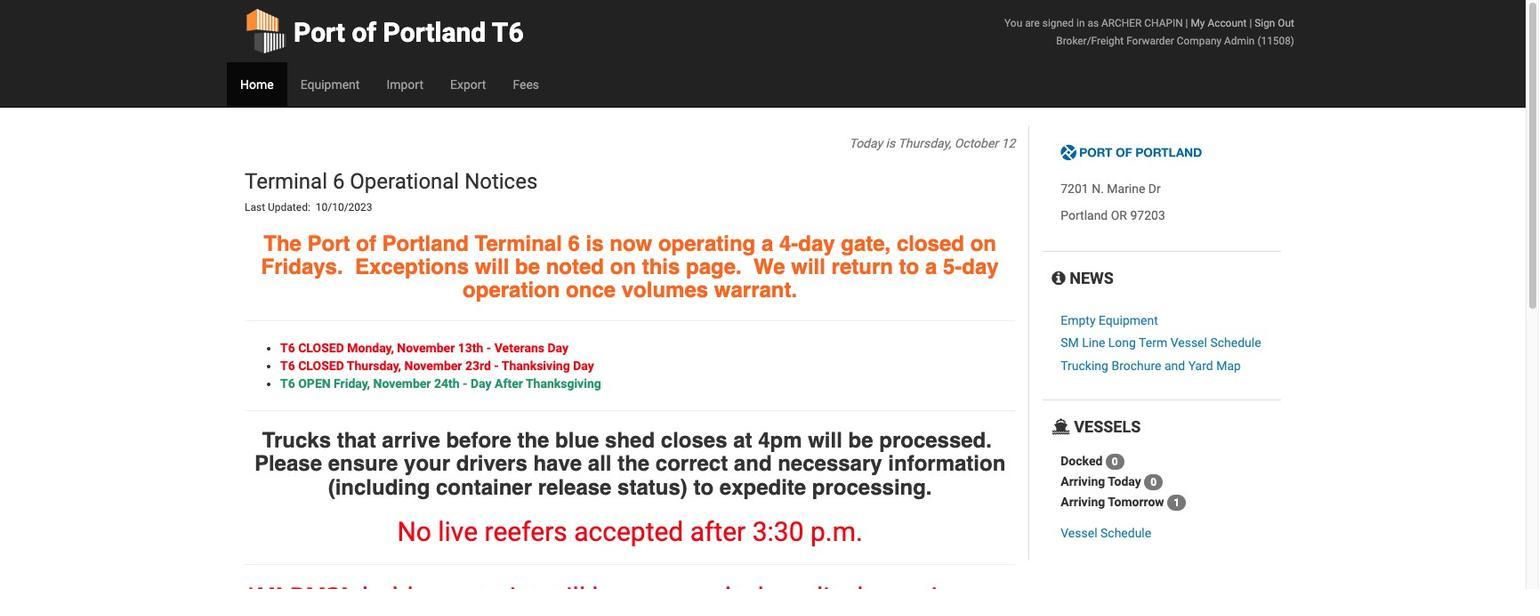 Task type: describe. For each thing, give the bounding box(es) containing it.
shed
[[605, 428, 655, 453]]

you are signed in as archer chapin | my account | sign out broker/freight forwarder company admin (11508)
[[1005, 17, 1295, 47]]

sm line long term vessel schedule link
[[1061, 336, 1262, 350]]

account
[[1208, 17, 1247, 29]]

t6 up fees
[[492, 17, 524, 48]]

export
[[450, 77, 486, 92]]

now
[[610, 231, 653, 256]]

t6 left open
[[280, 376, 295, 390]]

yard
[[1189, 359, 1214, 373]]

will inside trucks that arrive before the blue shed closes at 4pm will be processed. please ensure your drivers have all the correct and necessary information (including container release status) to expedite processing.
[[808, 428, 843, 453]]

0 horizontal spatial a
[[762, 231, 774, 256]]

the port of portland terminal 6 is now operating a 4-day gate, closed on fridays .  exceptions will be noted on this page.  we will return to a 5-day operation once volumes warrant.
[[261, 231, 999, 303]]

arrive
[[382, 428, 440, 453]]

2 | from the left
[[1250, 17, 1252, 29]]

the
[[264, 231, 302, 256]]

t6 down "fridays" at the left top of the page
[[280, 341, 295, 355]]

0 vertical spatial -
[[487, 341, 492, 355]]

7201
[[1061, 182, 1089, 196]]

port inside 'the port of portland terminal 6 is now operating a 4-day gate, closed on fridays .  exceptions will be noted on this page.  we will return to a 5-day operation once volumes warrant.'
[[308, 231, 350, 256]]

5-
[[943, 254, 962, 279]]

0 horizontal spatial vessel
[[1061, 526, 1098, 540]]

2 vertical spatial november
[[373, 376, 431, 390]]

t6 up trucks
[[280, 358, 295, 373]]

dr
[[1149, 182, 1161, 196]]

terminal inside terminal 6 operational notices last updated:  10/10/2023
[[245, 169, 327, 194]]

0 vertical spatial day
[[548, 341, 569, 355]]

open
[[298, 376, 331, 390]]

closes
[[661, 428, 728, 453]]

7201 n. marine dr
[[1061, 182, 1161, 196]]

2 vertical spatial -
[[463, 376, 468, 390]]

trucking brochure and yard map link
[[1061, 359, 1241, 373]]

to inside trucks that arrive before the blue shed closes at 4pm will be processed. please ensure your drivers have all the correct and necessary information (including container release status) to expedite processing.
[[694, 475, 714, 500]]

thanksgiving
[[526, 376, 601, 390]]

operating
[[658, 231, 756, 256]]

sign
[[1255, 17, 1276, 29]]

port of portland t6
[[294, 17, 524, 48]]

at
[[733, 428, 752, 453]]

trucks
[[262, 428, 331, 453]]

4pm
[[758, 428, 802, 453]]

12
[[1002, 136, 1016, 150]]

0 horizontal spatial day
[[798, 231, 835, 256]]

tomorrow
[[1108, 495, 1165, 509]]

brochure
[[1112, 359, 1162, 373]]

drivers
[[456, 451, 528, 476]]

friday,
[[334, 376, 370, 390]]

is inside 'the port of portland terminal 6 is now operating a 4-day gate, closed on fridays .  exceptions will be noted on this page.  we will return to a 5-day operation once volumes warrant.'
[[586, 231, 604, 256]]

my account link
[[1191, 17, 1247, 29]]

6 inside terminal 6 operational notices last updated:  10/10/2023
[[333, 169, 345, 194]]

(11508)
[[1258, 35, 1295, 47]]

today is thursday, october 12
[[849, 136, 1016, 150]]

of inside port of portland t6 link
[[352, 17, 377, 48]]

be inside 'the port of portland terminal 6 is now operating a 4-day gate, closed on fridays .  exceptions will be noted on this page.  we will return to a 5-day operation once volumes warrant.'
[[515, 254, 540, 279]]

all
[[588, 451, 612, 476]]

blue
[[555, 428, 599, 453]]

processed.
[[879, 428, 992, 453]]

sm
[[1061, 336, 1079, 350]]

export button
[[437, 62, 500, 107]]

1 horizontal spatial day
[[962, 254, 999, 279]]

reefers
[[485, 516, 568, 547]]

today inside docked 0 arriving today 0 arriving tomorrow 1
[[1108, 474, 1142, 488]]

equipment inside popup button
[[300, 77, 360, 92]]

will right exceptions at top
[[475, 254, 509, 279]]

4-
[[779, 231, 799, 256]]

fees
[[513, 77, 539, 92]]

docked 0 arriving today 0 arriving tomorrow 1
[[1061, 454, 1180, 509]]

live
[[438, 516, 478, 547]]

info circle image
[[1052, 271, 1066, 287]]

1 horizontal spatial is
[[886, 136, 895, 150]]

last
[[245, 201, 265, 214]]

gate,
[[841, 231, 891, 256]]

exceptions
[[355, 254, 469, 279]]

1 horizontal spatial the
[[618, 451, 650, 476]]

1 horizontal spatial on
[[971, 231, 997, 256]]

vessel inside empty equipment sm line long term vessel schedule trucking brochure and yard map
[[1171, 336, 1208, 350]]

0 horizontal spatial on
[[610, 254, 636, 279]]

0 horizontal spatial day
[[471, 376, 492, 390]]

once
[[566, 278, 616, 303]]

2 closed from the top
[[298, 358, 344, 373]]

line
[[1082, 336, 1106, 350]]

signed
[[1043, 17, 1074, 29]]

chapin
[[1145, 17, 1183, 29]]

p.m.
[[811, 516, 863, 547]]

vessel schedule link
[[1061, 526, 1152, 540]]

expedite
[[720, 475, 806, 500]]

1 vertical spatial november
[[404, 358, 462, 373]]

my
[[1191, 17, 1205, 29]]

n.
[[1092, 182, 1104, 196]]

6 inside 'the port of portland terminal 6 is now operating a 4-day gate, closed on fridays .  exceptions will be noted on this page.  we will return to a 5-day operation once volumes warrant.'
[[568, 231, 580, 256]]

processing.
[[812, 475, 932, 500]]

0 horizontal spatial 0
[[1112, 456, 1118, 468]]

thursday, inside t6 closed monday, november 13th - veterans day t6 closed thursday, november 23rd - thanksiving day t6 open friday, november 24th - day after thanksgiving
[[347, 358, 401, 373]]



Task type: locate. For each thing, give the bounding box(es) containing it.
and inside trucks that arrive before the blue shed closes at 4pm will be processed. please ensure your drivers have all the correct and necessary information (including container release status) to expedite processing.
[[734, 451, 772, 476]]

1 vertical spatial schedule
[[1101, 526, 1152, 540]]

1 horizontal spatial and
[[1165, 359, 1186, 373]]

1 vertical spatial 0
[[1151, 476, 1157, 489]]

vessel
[[1171, 336, 1208, 350], [1061, 526, 1098, 540]]

1 horizontal spatial be
[[849, 428, 874, 453]]

broker/freight
[[1057, 35, 1124, 47]]

the left blue
[[517, 428, 549, 453]]

today
[[849, 136, 883, 150], [1108, 474, 1142, 488]]

1 vertical spatial port
[[308, 231, 350, 256]]

is
[[886, 136, 895, 150], [586, 231, 604, 256]]

0 vertical spatial to
[[899, 254, 920, 279]]

0 horizontal spatial the
[[517, 428, 549, 453]]

you
[[1005, 17, 1023, 29]]

10/10/2023
[[316, 201, 372, 214]]

arriving down docked
[[1061, 474, 1106, 488]]

6 up 10/10/2023
[[333, 169, 345, 194]]

0 vertical spatial 6
[[333, 169, 345, 194]]

and right correct
[[734, 451, 772, 476]]

equipment up "long"
[[1099, 313, 1158, 328]]

trucks that arrive before the blue shed closes at 4pm will be processed. please ensure your drivers have all the correct and necessary information (including container release status) to expedite processing.
[[254, 428, 1006, 500]]

will
[[475, 254, 509, 279], [791, 254, 826, 279], [808, 428, 843, 453]]

marine
[[1107, 182, 1146, 196]]

a left 5-
[[925, 254, 937, 279]]

portland or 97203
[[1061, 209, 1166, 223]]

portland up 'import'
[[383, 17, 486, 48]]

container
[[436, 475, 532, 500]]

- right 23rd
[[494, 358, 499, 373]]

forwarder
[[1127, 35, 1175, 47]]

ship image
[[1052, 419, 1070, 435]]

terminal 6 operational notices last updated:  10/10/2023
[[245, 169, 543, 214]]

0 vertical spatial today
[[849, 136, 883, 150]]

veterans
[[495, 341, 545, 355]]

0 horizontal spatial is
[[586, 231, 604, 256]]

0 vertical spatial equipment
[[300, 77, 360, 92]]

1 vertical spatial equipment
[[1099, 313, 1158, 328]]

port
[[294, 17, 345, 48], [308, 231, 350, 256]]

be up processing.
[[849, 428, 874, 453]]

0 vertical spatial closed
[[298, 341, 344, 355]]

1 horizontal spatial thursday,
[[898, 136, 952, 150]]

news
[[1066, 269, 1114, 288]]

a
[[762, 231, 774, 256], [925, 254, 937, 279]]

0 horizontal spatial schedule
[[1101, 526, 1152, 540]]

equipment inside empty equipment sm line long term vessel schedule trucking brochure and yard map
[[1099, 313, 1158, 328]]

thursday, left october
[[898, 136, 952, 150]]

1 vertical spatial to
[[694, 475, 714, 500]]

day left info circle icon
[[962, 254, 999, 279]]

13th
[[458, 341, 484, 355]]

1 vertical spatial of
[[356, 231, 376, 256]]

equipment
[[300, 77, 360, 92], [1099, 313, 1158, 328]]

ensure
[[328, 451, 398, 476]]

6 up once
[[568, 231, 580, 256]]

out
[[1278, 17, 1295, 29]]

0 vertical spatial 0
[[1112, 456, 1118, 468]]

status)
[[618, 475, 688, 500]]

arriving
[[1061, 474, 1106, 488], [1061, 495, 1106, 509]]

necessary
[[778, 451, 883, 476]]

company
[[1177, 35, 1222, 47]]

2 vertical spatial day
[[471, 376, 492, 390]]

23rd
[[465, 358, 491, 373]]

24th
[[434, 376, 460, 390]]

schedule down tomorrow
[[1101, 526, 1152, 540]]

0 vertical spatial vessel
[[1171, 336, 1208, 350]]

1 horizontal spatial 0
[[1151, 476, 1157, 489]]

1 horizontal spatial |
[[1250, 17, 1252, 29]]

of up equipment popup button
[[352, 17, 377, 48]]

is left october
[[886, 136, 895, 150]]

day left gate,
[[798, 231, 835, 256]]

monday,
[[347, 341, 394, 355]]

of
[[352, 17, 377, 48], [356, 231, 376, 256]]

1 horizontal spatial 6
[[568, 231, 580, 256]]

0 horizontal spatial and
[[734, 451, 772, 476]]

| left the sign
[[1250, 17, 1252, 29]]

2 arriving from the top
[[1061, 495, 1106, 509]]

schedule
[[1211, 336, 1262, 350], [1101, 526, 1152, 540]]

are
[[1025, 17, 1040, 29]]

0 vertical spatial is
[[886, 136, 895, 150]]

terminal inside 'the port of portland terminal 6 is now operating a 4-day gate, closed on fridays .  exceptions will be noted on this page.  we will return to a 5-day operation once volumes warrant.'
[[475, 231, 562, 256]]

be left noted
[[515, 254, 540, 279]]

vessel down docked 0 arriving today 0 arriving tomorrow 1
[[1061, 526, 1098, 540]]

no
[[397, 516, 432, 547]]

the
[[517, 428, 549, 453], [618, 451, 650, 476]]

have
[[533, 451, 582, 476]]

1 vertical spatial today
[[1108, 474, 1142, 488]]

before
[[446, 428, 512, 453]]

2 horizontal spatial -
[[494, 358, 499, 373]]

docked
[[1061, 454, 1103, 468]]

port of portland t6 image
[[1061, 144, 1203, 162]]

0 horizontal spatial to
[[694, 475, 714, 500]]

the right all
[[618, 451, 650, 476]]

0 vertical spatial of
[[352, 17, 377, 48]]

this
[[642, 254, 680, 279]]

0 vertical spatial schedule
[[1211, 336, 1262, 350]]

t6 closed monday, november 13th - veterans day t6 closed thursday, november 23rd - thanksiving day t6 open friday, november 24th - day after thanksgiving
[[280, 341, 601, 390]]

1 horizontal spatial terminal
[[475, 231, 562, 256]]

in
[[1077, 17, 1085, 29]]

port down 10/10/2023
[[308, 231, 350, 256]]

on right 5-
[[971, 231, 997, 256]]

and inside empty equipment sm line long term vessel schedule trucking brochure and yard map
[[1165, 359, 1186, 373]]

notices
[[465, 169, 538, 194]]

home button
[[227, 62, 287, 107]]

information
[[888, 451, 1006, 476]]

trucking
[[1061, 359, 1109, 373]]

2 vertical spatial portland
[[382, 231, 469, 256]]

november
[[397, 341, 455, 355], [404, 358, 462, 373], [373, 376, 431, 390]]

after
[[690, 516, 746, 547]]

day up thanksgiving
[[573, 358, 594, 373]]

vessel up yard
[[1171, 336, 1208, 350]]

will right we on the top of page
[[791, 254, 826, 279]]

your
[[404, 451, 450, 476]]

release
[[538, 475, 612, 500]]

1 vertical spatial and
[[734, 451, 772, 476]]

october
[[955, 136, 999, 150]]

be inside trucks that arrive before the blue shed closes at 4pm will be processed. please ensure your drivers have all the correct and necessary information (including container release status) to expedite processing.
[[849, 428, 874, 453]]

thursday, down monday,
[[347, 358, 401, 373]]

of inside 'the port of portland terminal 6 is now operating a 4-day gate, closed on fridays .  exceptions will be noted on this page.  we will return to a 5-day operation once volumes warrant.'
[[356, 231, 376, 256]]

1 vertical spatial 6
[[568, 231, 580, 256]]

of down 10/10/2023
[[356, 231, 376, 256]]

0 vertical spatial november
[[397, 341, 455, 355]]

0 vertical spatial arriving
[[1061, 474, 1106, 488]]

1 vertical spatial terminal
[[475, 231, 562, 256]]

1 horizontal spatial vessel
[[1171, 336, 1208, 350]]

schedule up map
[[1211, 336, 1262, 350]]

import
[[387, 77, 424, 92]]

vessel schedule
[[1061, 526, 1152, 540]]

warrant.
[[714, 278, 798, 303]]

1 horizontal spatial equipment
[[1099, 313, 1158, 328]]

0 horizontal spatial -
[[463, 376, 468, 390]]

1 horizontal spatial a
[[925, 254, 937, 279]]

is left now
[[586, 231, 604, 256]]

operational
[[350, 169, 459, 194]]

terminal
[[245, 169, 327, 194], [475, 231, 562, 256]]

correct
[[656, 451, 728, 476]]

0 vertical spatial thursday,
[[898, 136, 952, 150]]

3:30
[[753, 516, 804, 547]]

admin
[[1225, 35, 1255, 47]]

|
[[1186, 17, 1189, 29], [1250, 17, 1252, 29]]

1 | from the left
[[1186, 17, 1189, 29]]

portland down 7201
[[1061, 209, 1108, 223]]

0 horizontal spatial 6
[[333, 169, 345, 194]]

schedule inside empty equipment sm line long term vessel schedule trucking brochure and yard map
[[1211, 336, 1262, 350]]

0 horizontal spatial thursday,
[[347, 358, 401, 373]]

0 vertical spatial port
[[294, 17, 345, 48]]

1
[[1174, 497, 1180, 509]]

0 vertical spatial and
[[1165, 359, 1186, 373]]

empty equipment sm line long term vessel schedule trucking brochure and yard map
[[1061, 313, 1262, 373]]

0 horizontal spatial |
[[1186, 17, 1189, 29]]

equipment right home dropdown button
[[300, 77, 360, 92]]

1 vertical spatial thursday,
[[347, 358, 401, 373]]

1 horizontal spatial day
[[548, 341, 569, 355]]

will right the 4pm
[[808, 428, 843, 453]]

day down 23rd
[[471, 376, 492, 390]]

1 vertical spatial portland
[[1061, 209, 1108, 223]]

1 vertical spatial day
[[573, 358, 594, 373]]

sign out link
[[1255, 17, 1295, 29]]

a left 4-
[[762, 231, 774, 256]]

1 horizontal spatial -
[[487, 341, 492, 355]]

1 horizontal spatial today
[[1108, 474, 1142, 488]]

archer
[[1102, 17, 1142, 29]]

0 horizontal spatial be
[[515, 254, 540, 279]]

1 vertical spatial arriving
[[1061, 495, 1106, 509]]

to
[[899, 254, 920, 279], [694, 475, 714, 500]]

term
[[1139, 336, 1168, 350]]

day
[[548, 341, 569, 355], [573, 358, 594, 373], [471, 376, 492, 390]]

1 horizontal spatial schedule
[[1211, 336, 1262, 350]]

- right 13th
[[487, 341, 492, 355]]

operation
[[463, 278, 560, 303]]

be
[[515, 254, 540, 279], [849, 428, 874, 453]]

thanksiving
[[502, 358, 570, 373]]

and left yard
[[1165, 359, 1186, 373]]

1 vertical spatial closed
[[298, 358, 344, 373]]

0 up tomorrow
[[1151, 476, 1157, 489]]

port up equipment popup button
[[294, 17, 345, 48]]

to left 5-
[[899, 254, 920, 279]]

1 closed from the top
[[298, 341, 344, 355]]

1 horizontal spatial to
[[899, 254, 920, 279]]

to inside 'the port of portland terminal 6 is now operating a 4-day gate, closed on fridays .  exceptions will be noted on this page.  we will return to a 5-day operation once volumes warrant.'
[[899, 254, 920, 279]]

0 vertical spatial portland
[[383, 17, 486, 48]]

1 vertical spatial vessel
[[1061, 526, 1098, 540]]

terminal up "operation"
[[475, 231, 562, 256]]

home
[[240, 77, 274, 92]]

0 horizontal spatial equipment
[[300, 77, 360, 92]]

we
[[754, 254, 785, 279]]

0 vertical spatial be
[[515, 254, 540, 279]]

terminal up last
[[245, 169, 327, 194]]

no live reefers accepted after 3:30 p.m.
[[397, 516, 863, 547]]

1 vertical spatial be
[[849, 428, 874, 453]]

or
[[1111, 209, 1128, 223]]

empty equipment link
[[1061, 313, 1158, 328]]

to up after at the left of the page
[[694, 475, 714, 500]]

volumes
[[622, 278, 709, 303]]

0 horizontal spatial today
[[849, 136, 883, 150]]

97203
[[1131, 209, 1166, 223]]

1 vertical spatial -
[[494, 358, 499, 373]]

fridays
[[261, 254, 337, 279]]

0 vertical spatial terminal
[[245, 169, 327, 194]]

0 right docked
[[1112, 456, 1118, 468]]

map
[[1217, 359, 1241, 373]]

| left my
[[1186, 17, 1189, 29]]

1 vertical spatial is
[[586, 231, 604, 256]]

2 horizontal spatial day
[[573, 358, 594, 373]]

portland down terminal 6 operational notices last updated:  10/10/2023
[[382, 231, 469, 256]]

portland inside 'the port of portland terminal 6 is now operating a 4-day gate, closed on fridays .  exceptions will be noted on this page.  we will return to a 5-day operation once volumes warrant.'
[[382, 231, 469, 256]]

0 horizontal spatial terminal
[[245, 169, 327, 194]]

empty
[[1061, 313, 1096, 328]]

arriving up vessel schedule
[[1061, 495, 1106, 509]]

- right 24th
[[463, 376, 468, 390]]

on left this
[[610, 254, 636, 279]]

day up thanksiving
[[548, 341, 569, 355]]

1 arriving from the top
[[1061, 474, 1106, 488]]

please
[[254, 451, 322, 476]]



Task type: vqa. For each thing, say whether or not it's contained in the screenshot.
©2023 Tideworks
no



